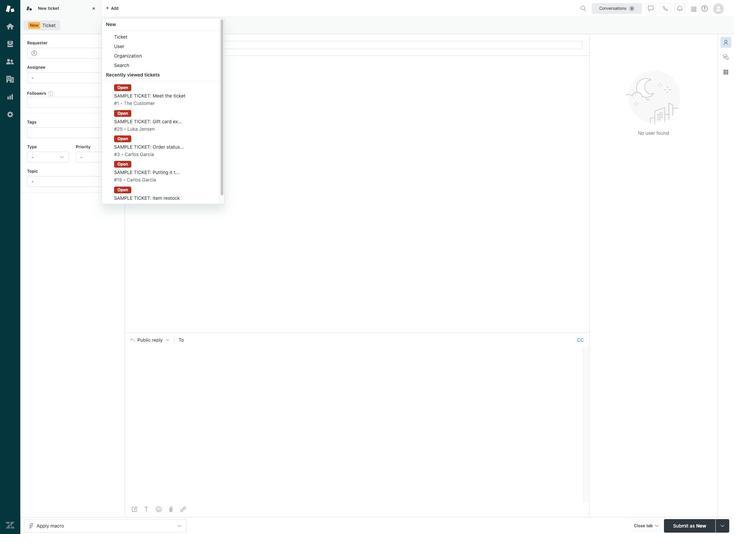 Task type: vqa. For each thing, say whether or not it's contained in the screenshot.
Insert emojis image
yes



Task type: locate. For each thing, give the bounding box(es) containing it.
close image
[[90, 5, 97, 12]]

tabs tab list
[[20, 0, 578, 210]]

2 menu item from the top
[[102, 42, 220, 51]]

4 menu item from the top
[[102, 61, 220, 70]]

info on adding followers image
[[48, 91, 54, 96]]

customers image
[[6, 57, 15, 66]]

add link (cmd k) image
[[181, 507, 186, 512]]

5 menu item from the top
[[102, 83, 220, 108]]

tab
[[20, 0, 102, 17]]

apps image
[[724, 69, 729, 75]]

menu item
[[102, 32, 220, 42], [102, 42, 220, 51], [102, 51, 220, 61], [102, 61, 220, 70], [102, 83, 220, 108], [102, 108, 220, 134], [102, 134, 220, 159], [102, 159, 220, 185], [102, 185, 220, 210]]

button displays agent's chat status as invisible. image
[[649, 6, 654, 11]]

customer context image
[[724, 40, 729, 45]]

insert emojis image
[[156, 507, 162, 512]]

draft mode image
[[132, 507, 137, 512]]

9 menu item from the top
[[102, 185, 220, 210]]

organizations image
[[6, 75, 15, 84]]

minimize composer image
[[354, 330, 360, 335]]

1 menu item from the top
[[102, 32, 220, 42]]

None field
[[32, 99, 103, 106], [32, 129, 111, 136], [188, 337, 575, 344], [32, 99, 103, 106], [32, 129, 111, 136], [188, 337, 575, 344]]

menu
[[102, 18, 225, 210]]



Task type: describe. For each thing, give the bounding box(es) containing it.
views image
[[6, 40, 15, 48]]

6 menu item from the top
[[102, 108, 220, 134]]

8 menu item from the top
[[102, 159, 220, 185]]

main element
[[0, 0, 20, 534]]

get help image
[[702, 5, 708, 12]]

zendesk image
[[6, 521, 15, 530]]

reporting image
[[6, 92, 15, 101]]

tab inside the tabs tab list
[[20, 0, 102, 17]]

get started image
[[6, 22, 15, 31]]

zendesk support image
[[6, 4, 15, 13]]

format text image
[[144, 507, 149, 512]]

menu inside the tabs tab list
[[102, 18, 225, 210]]

zendesk products image
[[692, 7, 697, 11]]

admin image
[[6, 110, 15, 119]]

add attachment image
[[168, 507, 174, 512]]

3 menu item from the top
[[102, 51, 220, 61]]

7 menu item from the top
[[102, 134, 220, 159]]

Subject field
[[131, 41, 583, 49]]

notifications image
[[678, 6, 683, 11]]

secondary element
[[20, 19, 735, 32]]



